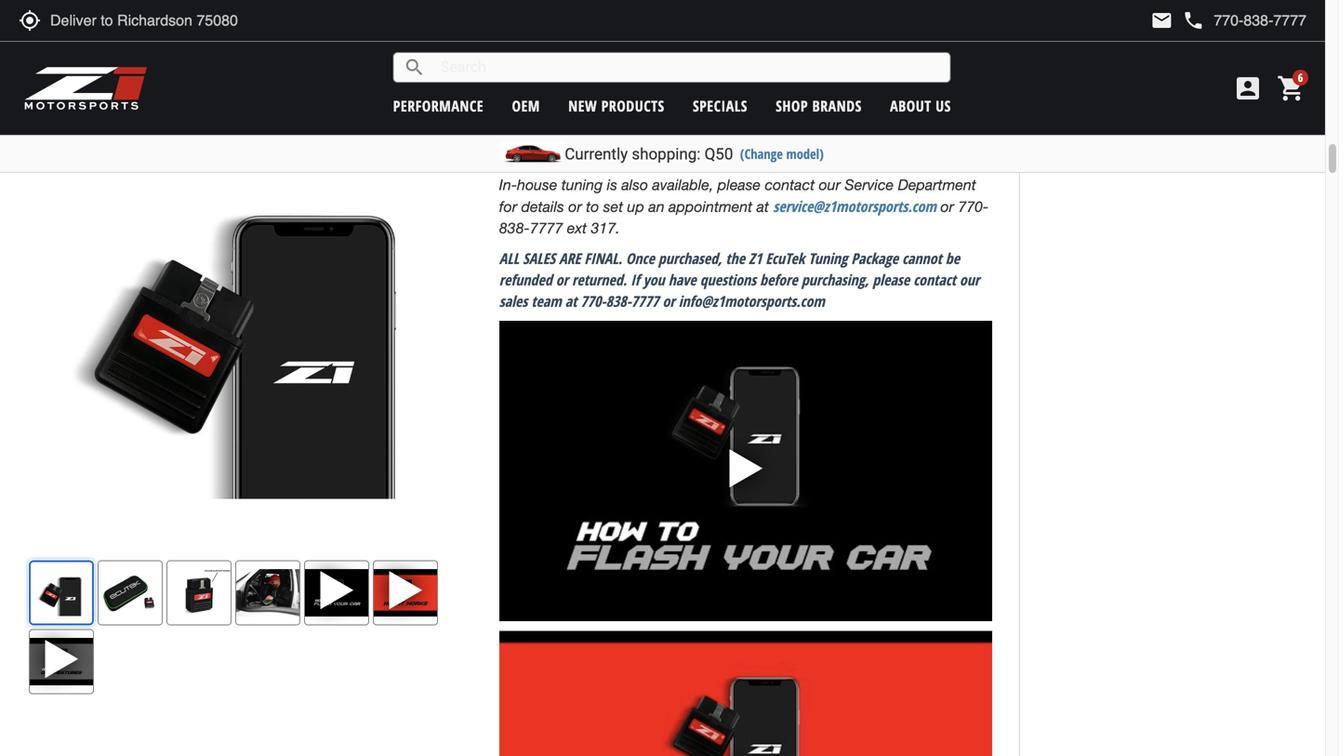 Task type: vqa. For each thing, say whether or not it's contained in the screenshot.
Clutch and Flywheel Parts
no



Task type: locate. For each thing, give the bounding box(es) containing it.
your inside know that once we have this information your file(s) have to be built. this process could take up to 3 business days.
[[773, 8, 802, 26]]

this
[[955, 8, 982, 26], [499, 145, 527, 163]]

1 vertical spatial at
[[566, 291, 577, 311]]

programmed
[[542, 103, 627, 121], [499, 124, 585, 142]]

is right 'it'
[[512, 82, 522, 99]]

is inside in-house tuning is also available, please contact our service department for details or to set up an appointment at
[[607, 176, 618, 194]]

for right sold
[[757, 60, 775, 78]]

2 horizontal spatial that
[[918, 82, 943, 99]]

could
[[556, 30, 593, 47]]

you inside all sales are final. once purchased, the z1 ecutek tuning package cannot be refunded or returned. if you have questions before purchasing, please contact our sales team at 770-838-7777 or
[[644, 270, 665, 290]]

you down the once
[[644, 270, 665, 290]]

1 horizontal spatial nissan
[[824, 82, 869, 99]]

0 horizontal spatial contact
[[765, 176, 815, 194]]

the
[[779, 60, 800, 78], [624, 124, 645, 142], [836, 124, 857, 142], [726, 249, 745, 269]]

with
[[724, 82, 752, 99], [804, 124, 831, 142]]

0 vertical spatial at
[[757, 198, 769, 215]]

your
[[773, 8, 802, 26], [512, 60, 541, 78], [756, 82, 785, 99], [947, 82, 976, 99], [649, 103, 678, 121], [710, 145, 739, 163]]

317.
[[591, 219, 620, 237]]

details
[[522, 198, 565, 215]]

tuning up prior
[[861, 124, 902, 142]]

770-
[[959, 198, 989, 215], [581, 291, 606, 311]]

service
[[845, 176, 894, 194]]

0 horizontal spatial 770-
[[581, 291, 606, 311]]

if inside if your car was manufactured and sold for the japanese domestic market, it is imperative that you first verify with your local nissan dealer that your vin is programmed to your ecu. jdm-spec cars do not have vin's programmed from the factory, creating issues with the tuning process. this can be resolved by visiting your local nissan dealer prior to purchase.
[[499, 60, 508, 78]]

0 vertical spatial nissan
[[824, 82, 869, 99]]

0 vertical spatial contact
[[765, 176, 815, 194]]

at right team
[[566, 291, 577, 311]]

0 vertical spatial you
[[629, 82, 653, 99]]

your down first
[[649, 103, 678, 121]]

available,
[[653, 176, 714, 194]]

0 vertical spatial 838-
[[499, 219, 530, 237]]

local
[[789, 82, 820, 99], [743, 145, 774, 163]]

0 vertical spatial 770-
[[959, 198, 989, 215]]

0 vertical spatial with
[[724, 82, 752, 99]]

1 vertical spatial be
[[559, 145, 576, 163]]

up right take
[[629, 30, 646, 47]]

programmed up from
[[542, 103, 627, 121]]

have down purchased,
[[669, 270, 697, 290]]

new products
[[569, 96, 665, 116]]

1 vertical spatial is
[[527, 103, 538, 121]]

2 vertical spatial be
[[946, 249, 960, 269]]

at right appointment
[[757, 198, 769, 215]]

0 vertical spatial programmed
[[542, 103, 627, 121]]

prior
[[871, 145, 902, 163]]

have right not
[[873, 103, 904, 121]]

up
[[629, 30, 646, 47], [628, 198, 645, 215]]

that up vin's
[[918, 82, 943, 99]]

with down sold
[[724, 82, 752, 99]]

dealer
[[873, 82, 914, 99], [826, 145, 867, 163]]

vin
[[499, 103, 523, 121]]

1 horizontal spatial tuning
[[861, 124, 902, 142]]

0 vertical spatial dealer
[[873, 82, 914, 99]]

performance
[[393, 96, 484, 116]]

at inside all sales are final. once purchased, the z1 ecutek tuning package cannot be refunded or returned. if you have questions before purchasing, please contact our sales team at 770-838-7777 or
[[566, 291, 577, 311]]

you inside if your car was manufactured and sold for the japanese domestic market, it is imperative that you first verify with your local nissan dealer that your vin is programmed to your ecu. jdm-spec cars do not have vin's programmed from the factory, creating issues with the tuning process. this can be resolved by visiting your local nissan dealer prior to purchase.
[[629, 82, 653, 99]]

performance link
[[393, 96, 484, 116]]

department
[[898, 176, 977, 194]]

nissan down issues
[[778, 145, 822, 163]]

please inside all sales are final. once purchased, the z1 ecutek tuning package cannot be refunded or returned. if you have questions before purchasing, please contact our sales team at 770-838-7777 or
[[873, 270, 910, 290]]

0 horizontal spatial this
[[499, 145, 527, 163]]

1 vertical spatial contact
[[914, 270, 957, 290]]

vin's
[[908, 103, 943, 121]]

0 horizontal spatial for
[[499, 198, 517, 215]]

your down market,
[[947, 82, 976, 99]]

0 horizontal spatial if
[[499, 60, 508, 78]]

if up 'it'
[[499, 60, 508, 78]]

please down package
[[873, 270, 910, 290]]

have inside all sales are final. once purchased, the z1 ecutek tuning package cannot be refunded or returned. if you have questions before purchasing, please contact our sales team at 770-838-7777 or
[[669, 270, 697, 290]]

all
[[499, 249, 519, 269]]

Search search field
[[426, 53, 951, 82]]

the left the z1
[[726, 249, 745, 269]]

0 horizontal spatial 838-
[[499, 219, 530, 237]]

your left the car
[[512, 60, 541, 78]]

1 horizontal spatial is
[[527, 103, 538, 121]]

up inside know that once we have this information your file(s) have to be built. this process could take up to 3 business days.
[[629, 30, 646, 47]]

838- up 'all'
[[499, 219, 530, 237]]

1 vertical spatial 838-
[[606, 291, 632, 311]]

1 horizontal spatial that
[[599, 82, 624, 99]]

1 vertical spatial this
[[499, 145, 527, 163]]

this right built.
[[955, 8, 982, 26]]

please up or 770- 838-7777 ext 317.
[[718, 176, 761, 194]]

package
[[852, 249, 899, 269]]

dealer up service
[[826, 145, 867, 163]]

tuning inside if your car was manufactured and sold for the japanese domestic market, it is imperative that you first verify with your local nissan dealer that your vin is programmed to your ecu. jdm-spec cars do not have vin's programmed from the factory, creating issues with the tuning process. this can be resolved by visiting your local nissan dealer prior to purchase.
[[861, 124, 902, 142]]

1 horizontal spatial this
[[955, 8, 982, 26]]

for down in-
[[499, 198, 517, 215]]

contact
[[765, 176, 815, 194], [914, 270, 957, 290]]

or up 'ext'
[[569, 198, 582, 215]]

be inside if your car was manufactured and sold for the japanese domestic market, it is imperative that you first verify with your local nissan dealer that your vin is programmed to your ecu. jdm-spec cars do not have vin's programmed from the factory, creating issues with the tuning process. this can be resolved by visiting your local nissan dealer prior to purchase.
[[559, 145, 576, 163]]

0 vertical spatial our
[[819, 176, 841, 194]]

1 horizontal spatial our
[[960, 270, 980, 290]]

1 vertical spatial local
[[743, 145, 774, 163]]

0 horizontal spatial at
[[566, 291, 577, 311]]

7777 inside or 770- 838-7777 ext 317.
[[530, 219, 563, 237]]

2 horizontal spatial is
[[607, 176, 618, 194]]

7777 down the once
[[632, 291, 659, 311]]

new products link
[[569, 96, 665, 116]]

have
[[632, 8, 663, 26], [844, 8, 876, 26], [873, 103, 904, 121], [669, 270, 697, 290]]

7777
[[530, 219, 563, 237], [632, 291, 659, 311]]

sales
[[499, 291, 528, 311]]

1 vertical spatial 7777
[[632, 291, 659, 311]]

0 horizontal spatial our
[[819, 176, 841, 194]]

838- down returned.
[[606, 291, 632, 311]]

be
[[897, 8, 914, 26], [559, 145, 576, 163], [946, 249, 960, 269]]

7777 down details
[[530, 219, 563, 237]]

1 horizontal spatial dealer
[[873, 82, 914, 99]]

programmed up can
[[499, 124, 585, 142]]

for inside in-house tuning is also available, please contact our service department for details or to set up an appointment at
[[499, 198, 517, 215]]

770- down returned.
[[581, 291, 606, 311]]

new
[[569, 96, 598, 116]]

0 horizontal spatial nissan
[[778, 145, 822, 163]]

local down issues
[[743, 145, 774, 163]]

838-
[[499, 219, 530, 237], [606, 291, 632, 311]]

that
[[542, 8, 567, 26], [599, 82, 624, 99], [918, 82, 943, 99]]

currently
[[565, 145, 628, 163]]

specials link
[[693, 96, 748, 116]]

creating
[[701, 124, 755, 142]]

0 horizontal spatial be
[[559, 145, 576, 163]]

1 horizontal spatial 770-
[[959, 198, 989, 215]]

0 vertical spatial please
[[718, 176, 761, 194]]

japanese
[[804, 60, 867, 78]]

with down cars
[[804, 124, 831, 142]]

0 horizontal spatial please
[[718, 176, 761, 194]]

imperative
[[526, 82, 595, 99]]

1 vertical spatial if
[[631, 270, 640, 290]]

be left built.
[[897, 8, 914, 26]]

1 vertical spatial up
[[628, 198, 645, 215]]

mail phone
[[1151, 9, 1205, 32]]

the down do
[[836, 124, 857, 142]]

shopping_cart
[[1278, 74, 1307, 103]]

to
[[880, 8, 893, 26], [650, 30, 663, 47], [632, 103, 645, 121], [906, 145, 919, 163], [586, 198, 600, 215]]

process.
[[906, 124, 963, 142]]

1 vertical spatial you
[[644, 270, 665, 290]]

1 horizontal spatial with
[[804, 124, 831, 142]]

once
[[571, 8, 604, 26]]

your up spec
[[756, 82, 785, 99]]

contact down cannot
[[914, 270, 957, 290]]

be right cannot
[[946, 249, 960, 269]]

at
[[757, 198, 769, 215], [566, 291, 577, 311]]

for
[[757, 60, 775, 78], [499, 198, 517, 215]]

1 vertical spatial tuning
[[562, 176, 603, 194]]

1 horizontal spatial local
[[789, 82, 820, 99]]

1 vertical spatial 770-
[[581, 291, 606, 311]]

2 horizontal spatial be
[[946, 249, 960, 269]]

0 vertical spatial 7777
[[530, 219, 563, 237]]

770- down department
[[959, 198, 989, 215]]

nissan down japanese in the top right of the page
[[824, 82, 869, 99]]

tuning down currently
[[562, 176, 603, 194]]

be right can
[[559, 145, 576, 163]]

are
[[559, 249, 581, 269]]

is up set
[[607, 176, 618, 194]]

is right vin
[[527, 103, 538, 121]]

contact down (change model) link
[[765, 176, 815, 194]]

0 vertical spatial tuning
[[861, 124, 902, 142]]

in-house tuning is also available, please contact our service department for details or to set up an appointment at
[[499, 176, 977, 215]]

shop
[[776, 96, 809, 116]]

business
[[680, 30, 738, 47]]

1 vertical spatial programmed
[[499, 124, 585, 142]]

or inside or 770- 838-7777 ext 317.
[[941, 198, 955, 215]]

market,
[[937, 60, 986, 78]]

0 vertical spatial for
[[757, 60, 775, 78]]

0 vertical spatial be
[[897, 8, 914, 26]]

2 vertical spatial is
[[607, 176, 618, 194]]

the up shop
[[779, 60, 800, 78]]

838- inside all sales are final. once purchased, the z1 ecutek tuning package cannot be refunded or returned. if you have questions before purchasing, please contact our sales team at 770-838-7777 or
[[606, 291, 632, 311]]

1 vertical spatial please
[[873, 270, 910, 290]]

that inside know that once we have this information your file(s) have to be built. this process could take up to 3 business days.
[[542, 8, 567, 26]]

ecutek
[[766, 249, 805, 269]]

1 horizontal spatial contact
[[914, 270, 957, 290]]

cars
[[794, 103, 822, 121]]

file(s)
[[806, 8, 840, 26]]

1 horizontal spatial 838-
[[606, 291, 632, 311]]

q50
[[705, 145, 734, 163]]

1 vertical spatial for
[[499, 198, 517, 215]]

or down department
[[941, 198, 955, 215]]

the up by
[[624, 124, 645, 142]]

if down the once
[[631, 270, 640, 290]]

from
[[589, 124, 619, 142]]

our inside all sales are final. once purchased, the z1 ecutek tuning package cannot be refunded or returned. if you have questions before purchasing, please contact our sales team at 770-838-7777 or
[[960, 270, 980, 290]]

you down manufactured
[[629, 82, 653, 99]]

0 vertical spatial up
[[629, 30, 646, 47]]

account_box
[[1234, 74, 1264, 103]]

our inside in-house tuning is also available, please contact our service department for details or to set up an appointment at
[[819, 176, 841, 194]]

1 vertical spatial with
[[804, 124, 831, 142]]

770- inside all sales are final. once purchased, the z1 ecutek tuning package cannot be refunded or returned. if you have questions before purchasing, please contact our sales team at 770-838-7777 or
[[581, 291, 606, 311]]

your up days.
[[773, 8, 802, 26]]

the inside all sales are final. once purchased, the z1 ecutek tuning package cannot be refunded or returned. if you have questions before purchasing, please contact our sales team at 770-838-7777 or
[[726, 249, 745, 269]]

up left an
[[628, 198, 645, 215]]

be inside know that once we have this information your file(s) have to be built. this process could take up to 3 business days.
[[897, 8, 914, 26]]

0 horizontal spatial with
[[724, 82, 752, 99]]

if inside all sales are final. once purchased, the z1 ecutek tuning package cannot be refunded or returned. if you have questions before purchasing, please contact our sales team at 770-838-7777 or
[[631, 270, 640, 290]]

or down are
[[556, 270, 569, 290]]

mail link
[[1151, 9, 1174, 32]]

0 horizontal spatial that
[[542, 8, 567, 26]]

1 horizontal spatial please
[[873, 270, 910, 290]]

oem link
[[512, 96, 540, 116]]

shopping_cart link
[[1273, 74, 1307, 103]]

you
[[629, 82, 653, 99], [644, 270, 665, 290]]

0 vertical spatial if
[[499, 60, 508, 78]]

0 horizontal spatial tuning
[[562, 176, 603, 194]]

up inside in-house tuning is also available, please contact our service department for details or to set up an appointment at
[[628, 198, 645, 215]]

1 horizontal spatial if
[[631, 270, 640, 290]]

1 vertical spatial our
[[960, 270, 980, 290]]

appointment
[[669, 198, 753, 215]]

that up could
[[542, 8, 567, 26]]

this left can
[[499, 145, 527, 163]]

nissan
[[824, 82, 869, 99], [778, 145, 822, 163]]

if
[[499, 60, 508, 78], [631, 270, 640, 290]]

local up cars
[[789, 82, 820, 99]]

1 horizontal spatial be
[[897, 8, 914, 26]]

1 vertical spatial dealer
[[826, 145, 867, 163]]

0 horizontal spatial 7777
[[530, 219, 563, 237]]

0 vertical spatial this
[[955, 8, 982, 26]]

resolved
[[580, 145, 636, 163]]

that right new
[[599, 82, 624, 99]]

shop brands link
[[776, 96, 862, 116]]

0 vertical spatial is
[[512, 82, 522, 99]]

contact inside in-house tuning is also available, please contact our service department for details or to set up an appointment at
[[765, 176, 815, 194]]

1 horizontal spatial at
[[757, 198, 769, 215]]

1 horizontal spatial for
[[757, 60, 775, 78]]

about us link
[[891, 96, 952, 116]]

dealer down domestic
[[873, 82, 914, 99]]

1 horizontal spatial 7777
[[632, 291, 659, 311]]



Task type: describe. For each thing, give the bounding box(es) containing it.
process
[[499, 30, 552, 47]]

once
[[626, 249, 655, 269]]

tuning inside in-house tuning is also available, please contact our service department for details or to set up an appointment at
[[562, 176, 603, 194]]

model)
[[787, 145, 824, 163]]

all sales are final. once purchased, the z1 ecutek tuning package cannot be refunded or returned. if you have questions before purchasing, please contact our sales team at 770-838-7777 or
[[499, 249, 980, 311]]

or down purchased,
[[663, 291, 675, 311]]

please inside in-house tuning is also available, please contact our service department for details or to set up an appointment at
[[718, 176, 761, 194]]

shopping:
[[632, 145, 701, 163]]

(change model) link
[[741, 145, 824, 163]]

service@z1motorsports.com link
[[774, 196, 937, 216]]

sold
[[725, 60, 753, 78]]

car
[[545, 60, 566, 78]]

have right we
[[632, 8, 663, 26]]

was
[[570, 60, 596, 78]]

at inside in-house tuning is also available, please contact our service department for details or to set up an appointment at
[[757, 198, 769, 215]]

can
[[531, 145, 555, 163]]

info@z1motorsports.com
[[679, 291, 825, 311]]

to inside in-house tuning is also available, please contact our service department for details or to set up an appointment at
[[586, 198, 600, 215]]

purchasing,
[[802, 270, 869, 290]]

account_box link
[[1229, 74, 1268, 103]]

first
[[657, 82, 681, 99]]

if your car was manufactured and sold for the japanese domestic market, it is imperative that you first verify with your local nissan dealer that your vin is programmed to your ecu. jdm-spec cars do not have vin's programmed from the factory, creating issues with the tuning process. this can be resolved by visiting your local nissan dealer prior to purchase.
[[499, 60, 989, 163]]

for inside if your car was manufactured and sold for the japanese domestic market, it is imperative that you first verify with your local nissan dealer that your vin is programmed to your ecu. jdm-spec cars do not have vin's programmed from the factory, creating issues with the tuning process. this can be resolved by visiting your local nissan dealer prior to purchase.
[[757, 60, 775, 78]]

my_location
[[19, 9, 41, 32]]

have inside if your car was manufactured and sold for the japanese domestic market, it is imperative that you first verify with your local nissan dealer that your vin is programmed to your ecu. jdm-spec cars do not have vin's programmed from the factory, creating issues with the tuning process. this can be resolved by visiting your local nissan dealer prior to purchase.
[[873, 103, 904, 121]]

domestic
[[872, 60, 933, 78]]

about us
[[891, 96, 952, 116]]

specials
[[693, 96, 748, 116]]

know that once we have this information your file(s) have to be built. this process could take up to 3 business days.
[[499, 8, 982, 47]]

about
[[891, 96, 932, 116]]

spec
[[758, 103, 790, 121]]

shop brands
[[776, 96, 862, 116]]

team
[[532, 291, 562, 311]]

770- inside or 770- 838-7777 ext 317.
[[959, 198, 989, 215]]

be inside all sales are final. once purchased, the z1 ecutek tuning package cannot be refunded or returned. if you have questions before purchasing, please contact our sales team at 770-838-7777 or
[[946, 249, 960, 269]]

cannot
[[903, 249, 942, 269]]

1 vertical spatial nissan
[[778, 145, 822, 163]]

and
[[696, 60, 721, 78]]

tuning
[[809, 249, 848, 269]]

0 horizontal spatial local
[[743, 145, 774, 163]]

products
[[602, 96, 665, 116]]

house
[[517, 176, 558, 194]]

we
[[608, 8, 627, 26]]

z1
[[749, 249, 762, 269]]

z1 motorsports logo image
[[23, 65, 148, 112]]

or 770- 838-7777 ext 317.
[[499, 198, 989, 237]]

not
[[847, 103, 869, 121]]

service@z1motorsports.com
[[774, 196, 937, 216]]

contact inside all sales are final. once purchased, the z1 ecutek tuning package cannot be refunded or returned. if you have questions before purchasing, please contact our sales team at 770-838-7777 or
[[914, 270, 957, 290]]

search
[[404, 56, 426, 79]]

7777 inside all sales are final. once purchased, the z1 ecutek tuning package cannot be refunded or returned. if you have questions before purchasing, please contact our sales team at 770-838-7777 or
[[632, 291, 659, 311]]

purchased,
[[659, 249, 723, 269]]

set
[[604, 198, 624, 215]]

visiting
[[660, 145, 706, 163]]

by
[[640, 145, 656, 163]]

refunded
[[499, 270, 553, 290]]

838- inside or 770- 838-7777 ext 317.
[[499, 219, 530, 237]]

0 vertical spatial local
[[789, 82, 820, 99]]

oem
[[512, 96, 540, 116]]

factory,
[[649, 124, 697, 142]]

3
[[667, 30, 676, 47]]

final.
[[585, 249, 623, 269]]

issues
[[759, 124, 800, 142]]

do
[[826, 103, 843, 121]]

know
[[499, 8, 538, 26]]

manufactured
[[600, 60, 692, 78]]

have right file(s)
[[844, 8, 876, 26]]

currently shopping: q50 (change model)
[[565, 145, 824, 163]]

information
[[694, 8, 769, 26]]

questions
[[700, 270, 757, 290]]

jdm-
[[721, 103, 758, 121]]

it
[[499, 82, 507, 99]]

ecu.
[[682, 103, 717, 121]]

days.
[[742, 30, 777, 47]]

mail
[[1151, 9, 1174, 32]]

(change
[[741, 145, 783, 163]]

this inside if your car was manufactured and sold for the japanese domestic market, it is imperative that you first verify with your local nissan dealer that your vin is programmed to your ecu. jdm-spec cars do not have vin's programmed from the factory, creating issues with the tuning process. this can be resolved by visiting your local nissan dealer prior to purchase.
[[499, 145, 527, 163]]

built.
[[918, 8, 951, 26]]

also
[[622, 176, 649, 194]]

ext
[[567, 219, 587, 237]]

0 horizontal spatial is
[[512, 82, 522, 99]]

us
[[936, 96, 952, 116]]

phone
[[1183, 9, 1205, 32]]

phone link
[[1183, 9, 1307, 32]]

brands
[[813, 96, 862, 116]]

before
[[760, 270, 798, 290]]

this inside know that once we have this information your file(s) have to be built. this process could take up to 3 business days.
[[955, 8, 982, 26]]

this
[[667, 8, 690, 26]]

returned.
[[572, 270, 627, 290]]

or inside in-house tuning is also available, please contact our service department for details or to set up an appointment at
[[569, 198, 582, 215]]

take
[[597, 30, 625, 47]]

your down creating
[[710, 145, 739, 163]]

0 horizontal spatial dealer
[[826, 145, 867, 163]]

an
[[649, 198, 665, 215]]



